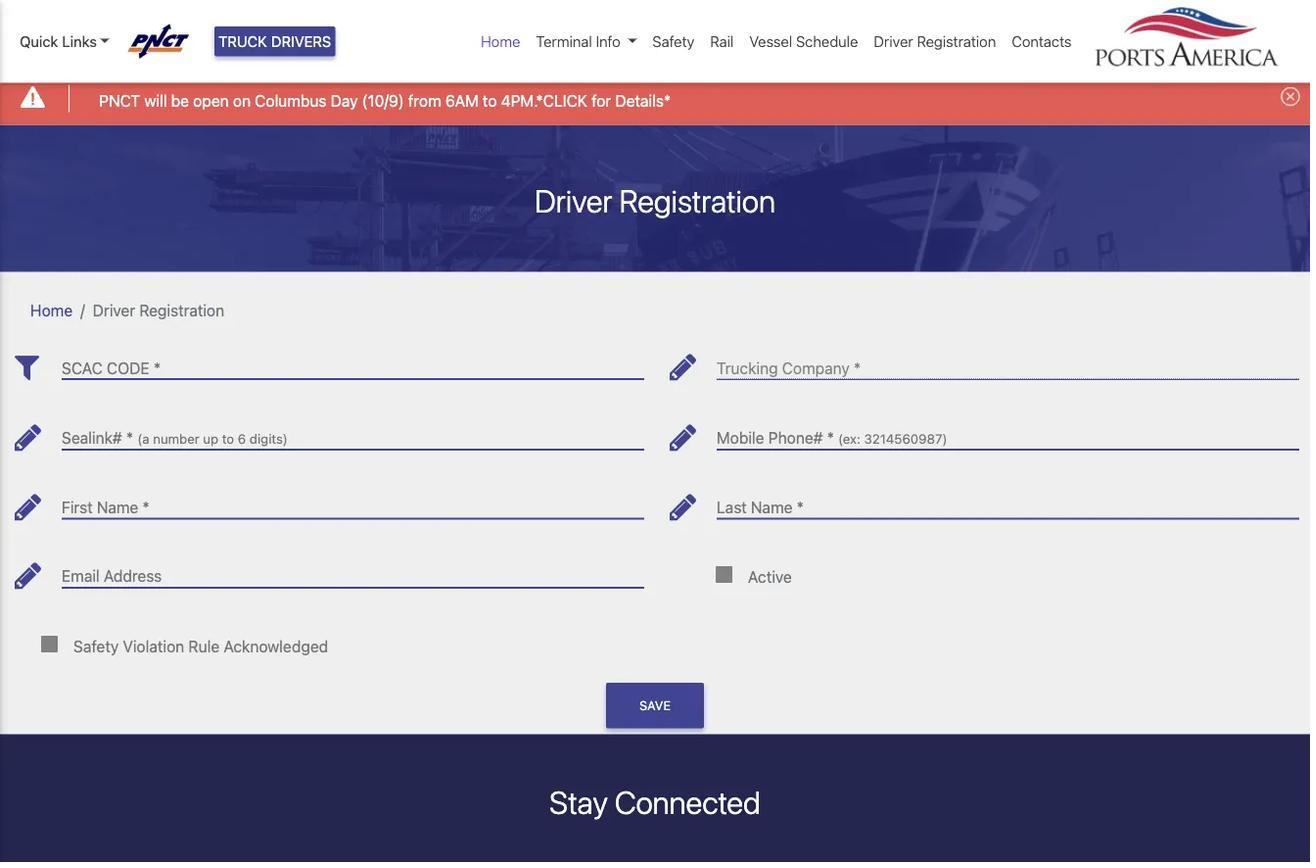 Task type: describe. For each thing, give the bounding box(es) containing it.
mobile phone# * (ex: 3214560987)
[[717, 429, 948, 447]]

address
[[104, 567, 162, 586]]

pnct will be open on columbus day (10/9) from 6am to 4pm.*click for details*
[[99, 91, 671, 110]]

on
[[233, 91, 251, 110]]

name for first
[[97, 498, 138, 516]]

Email Address text field
[[62, 552, 645, 588]]

name for last
[[751, 498, 793, 516]]

trucking company *
[[717, 358, 861, 377]]

be
[[171, 91, 189, 110]]

terminal info link
[[528, 22, 645, 60]]

terminal info
[[536, 33, 621, 50]]

quick links
[[20, 33, 97, 50]]

First Name * text field
[[62, 483, 645, 519]]

rule
[[188, 637, 220, 655]]

1 vertical spatial home
[[30, 301, 73, 319]]

driver registration link
[[866, 22, 1004, 60]]

violation
[[123, 637, 184, 655]]

rail link
[[703, 22, 742, 60]]

active
[[748, 567, 792, 586]]

0 vertical spatial home link
[[473, 22, 528, 60]]

vessel
[[750, 33, 793, 50]]

(ex:
[[839, 431, 861, 447]]

safety link
[[645, 22, 703, 60]]

* for first name *
[[143, 498, 150, 516]]

* left (a
[[126, 429, 133, 447]]

safety for safety violation rule acknowledged
[[73, 637, 119, 655]]

(a
[[138, 431, 150, 447]]

(10/9)
[[362, 91, 404, 110]]

scac code *
[[62, 358, 161, 377]]

truck drivers
[[219, 33, 331, 50]]

contacts
[[1012, 33, 1072, 50]]

day
[[331, 91, 358, 110]]

2 horizontal spatial driver registration
[[874, 33, 997, 50]]

company
[[783, 358, 850, 377]]

from
[[408, 91, 441, 110]]

email address
[[62, 567, 162, 586]]

safety for safety
[[653, 33, 695, 50]]

4pm.*click
[[501, 91, 588, 110]]

scac
[[62, 358, 103, 377]]

phone#
[[769, 429, 823, 447]]

driver inside driver registration link
[[874, 33, 914, 50]]

pnct will be open on columbus day (10/9) from 6am to 4pm.*click for details* alert
[[0, 72, 1311, 125]]

will
[[144, 91, 167, 110]]

close image
[[1281, 86, 1301, 106]]

0 horizontal spatial driver registration
[[93, 301, 225, 319]]

6am
[[446, 91, 479, 110]]

* for last name *
[[797, 498, 804, 516]]

sealink#
[[62, 429, 122, 447]]

2 vertical spatial driver
[[93, 301, 135, 319]]

digits)
[[250, 431, 288, 447]]

Trucking Company * text field
[[717, 343, 1300, 379]]

quick
[[20, 33, 58, 50]]

open
[[193, 91, 229, 110]]

safety violation rule acknowledged
[[73, 637, 328, 655]]

quick links link
[[20, 30, 109, 52]]



Task type: locate. For each thing, give the bounding box(es) containing it.
to inside 'link'
[[483, 91, 497, 110]]

acknowledged
[[224, 637, 328, 655]]

0 horizontal spatial home link
[[30, 301, 73, 319]]

1 horizontal spatial name
[[751, 498, 793, 516]]

terminal
[[536, 33, 592, 50]]

3214560987)
[[865, 431, 948, 447]]

None text field
[[62, 414, 645, 449]]

1 vertical spatial registration
[[620, 182, 776, 219]]

rail
[[711, 33, 734, 50]]

links
[[62, 33, 97, 50]]

name right last
[[751, 498, 793, 516]]

* right last
[[797, 498, 804, 516]]

0 horizontal spatial home
[[30, 301, 73, 319]]

0 vertical spatial home
[[481, 33, 521, 50]]

name
[[97, 498, 138, 516], [751, 498, 793, 516]]

details*
[[616, 91, 671, 110]]

1 vertical spatial driver registration
[[535, 182, 776, 219]]

sealink# * (a number up to 6 digits)
[[62, 429, 288, 447]]

first
[[62, 498, 93, 516]]

driver registration
[[874, 33, 997, 50], [535, 182, 776, 219], [93, 301, 225, 319]]

2 horizontal spatial driver
[[874, 33, 914, 50]]

to right 6am
[[483, 91, 497, 110]]

mobile
[[717, 429, 765, 447]]

trucking
[[717, 358, 778, 377]]

schedule
[[796, 33, 859, 50]]

2 horizontal spatial registration
[[917, 33, 997, 50]]

last name *
[[717, 498, 804, 516]]

first name *
[[62, 498, 150, 516]]

columbus
[[255, 91, 327, 110]]

0 horizontal spatial registration
[[139, 301, 225, 319]]

number
[[153, 431, 200, 447]]

1 vertical spatial to
[[222, 431, 234, 447]]

safety left rail link
[[653, 33, 695, 50]]

name right first
[[97, 498, 138, 516]]

to
[[483, 91, 497, 110], [222, 431, 234, 447]]

home up scac
[[30, 301, 73, 319]]

home link left terminal
[[473, 22, 528, 60]]

1 horizontal spatial driver
[[535, 182, 613, 219]]

home
[[481, 33, 521, 50], [30, 301, 73, 319]]

stay connected
[[550, 783, 761, 820]]

home left terminal
[[481, 33, 521, 50]]

1 vertical spatial driver
[[535, 182, 613, 219]]

1 horizontal spatial registration
[[620, 182, 776, 219]]

1 vertical spatial home link
[[30, 301, 73, 319]]

0 vertical spatial to
[[483, 91, 497, 110]]

1 horizontal spatial home
[[481, 33, 521, 50]]

contacts link
[[1004, 22, 1080, 60]]

1 horizontal spatial safety
[[653, 33, 695, 50]]

0 vertical spatial registration
[[917, 33, 997, 50]]

truck
[[219, 33, 267, 50]]

* for trucking company *
[[854, 358, 861, 377]]

home link
[[473, 22, 528, 60], [30, 301, 73, 319]]

None text field
[[717, 414, 1300, 449]]

0 horizontal spatial driver
[[93, 301, 135, 319]]

1 horizontal spatial driver registration
[[535, 182, 776, 219]]

truck drivers link
[[215, 26, 335, 56]]

2 name from the left
[[751, 498, 793, 516]]

vessel schedule link
[[742, 22, 866, 60]]

1 name from the left
[[97, 498, 138, 516]]

2 vertical spatial driver registration
[[93, 301, 225, 319]]

safety left violation
[[73, 637, 119, 655]]

drivers
[[271, 33, 331, 50]]

vessel schedule
[[750, 33, 859, 50]]

email
[[62, 567, 100, 586]]

connected
[[615, 783, 761, 820]]

1 horizontal spatial to
[[483, 91, 497, 110]]

up
[[203, 431, 219, 447]]

safety
[[653, 33, 695, 50], [73, 637, 119, 655]]

* right the code
[[154, 358, 161, 377]]

home link up scac
[[30, 301, 73, 319]]

registration inside driver registration link
[[917, 33, 997, 50]]

* down (a
[[143, 498, 150, 516]]

pnct will be open on columbus day (10/9) from 6am to 4pm.*click for details* link
[[99, 89, 671, 112]]

to inside the sealink# * (a number up to 6 digits)
[[222, 431, 234, 447]]

0 vertical spatial safety
[[653, 33, 695, 50]]

info
[[596, 33, 621, 50]]

Last Name * text field
[[717, 483, 1300, 519]]

driver
[[874, 33, 914, 50], [535, 182, 613, 219], [93, 301, 135, 319]]

stay
[[550, 783, 608, 820]]

*
[[154, 358, 161, 377], [854, 358, 861, 377], [126, 429, 133, 447], [827, 429, 835, 447], [143, 498, 150, 516], [797, 498, 804, 516]]

code
[[107, 358, 150, 377]]

1 vertical spatial safety
[[73, 637, 119, 655]]

pnct
[[99, 91, 140, 110]]

to left 6
[[222, 431, 234, 447]]

for
[[592, 91, 611, 110]]

last
[[717, 498, 747, 516]]

0 horizontal spatial name
[[97, 498, 138, 516]]

2 vertical spatial registration
[[139, 301, 225, 319]]

6
[[238, 431, 246, 447]]

* for scac code *
[[154, 358, 161, 377]]

1 horizontal spatial home link
[[473, 22, 528, 60]]

0 vertical spatial driver
[[874, 33, 914, 50]]

0 horizontal spatial to
[[222, 431, 234, 447]]

registration
[[917, 33, 997, 50], [620, 182, 776, 219], [139, 301, 225, 319]]

* for mobile phone# * (ex: 3214560987)
[[827, 429, 835, 447]]

* left (ex:
[[827, 429, 835, 447]]

* right company
[[854, 358, 861, 377]]

0 vertical spatial driver registration
[[874, 33, 997, 50]]

0 horizontal spatial safety
[[73, 637, 119, 655]]

SCAC CODE * search field
[[62, 343, 645, 379]]



Task type: vqa. For each thing, say whether or not it's contained in the screenshot.
the right the Safety
yes



